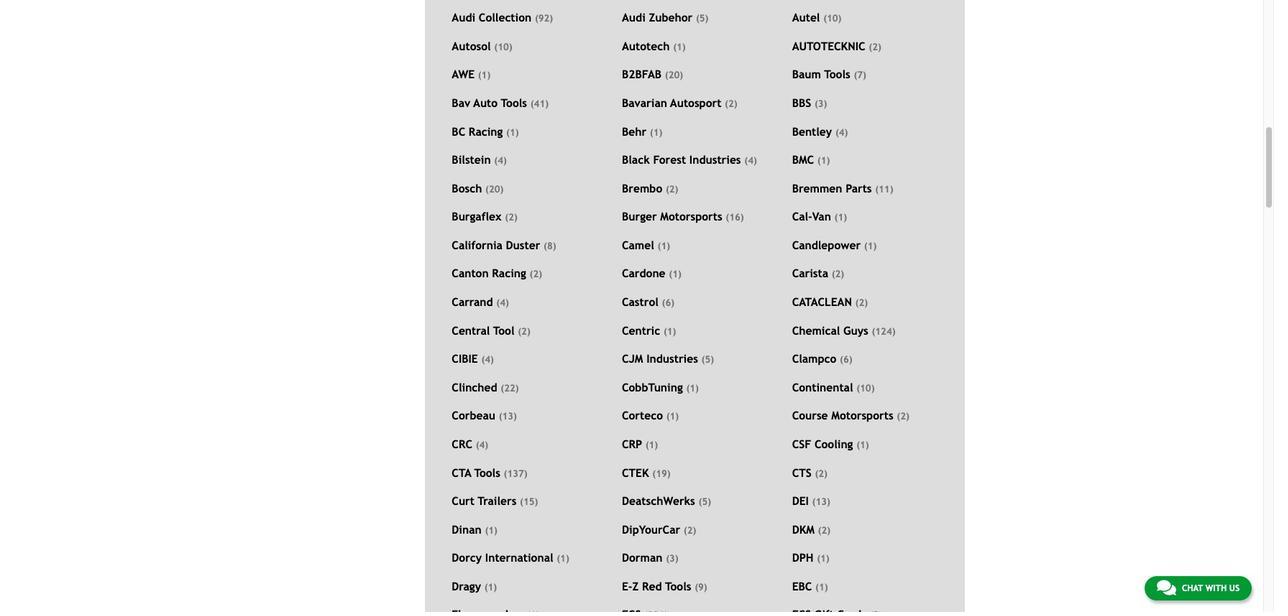 Task type: vqa. For each thing, say whether or not it's contained in the screenshot.


Task type: describe. For each thing, give the bounding box(es) containing it.
(4) for bilstein
[[494, 155, 507, 166]]

baum
[[792, 68, 821, 81]]

dei
[[792, 495, 809, 508]]

cal-
[[792, 210, 813, 223]]

carista
[[792, 267, 829, 280]]

autotecknic (2)
[[792, 39, 882, 52]]

audi for audi zubehor
[[622, 11, 646, 24]]

bentley (4)
[[792, 125, 848, 138]]

bremmen parts (11)
[[792, 182, 894, 195]]

(3) for bbs
[[815, 99, 828, 109]]

awe (1)
[[452, 68, 491, 81]]

carrand (4)
[[452, 296, 509, 309]]

clinched (22)
[[452, 381, 519, 394]]

(1) for bmc
[[818, 155, 830, 166]]

(2) inside course motorsports (2)
[[897, 412, 910, 423]]

chemical
[[792, 324, 840, 337]]

bremmen
[[792, 182, 843, 195]]

(2) inside canton racing (2)
[[530, 269, 542, 280]]

(5) for cjm industries
[[702, 355, 714, 366]]

audi for audi collection
[[452, 11, 476, 24]]

dinan (1)
[[452, 523, 498, 536]]

(2) inside dipyourcar (2)
[[684, 526, 697, 536]]

(10) for continental
[[857, 383, 875, 394]]

autotech
[[622, 39, 670, 52]]

(1) for dinan
[[485, 526, 498, 536]]

cataclean (2)
[[792, 296, 868, 309]]

us
[[1230, 584, 1240, 594]]

(9)
[[695, 583, 708, 593]]

duster
[[506, 239, 541, 252]]

curt trailers (15)
[[452, 495, 538, 508]]

cts
[[792, 467, 812, 479]]

chat with us
[[1183, 584, 1240, 594]]

brembo
[[622, 182, 663, 195]]

dinan
[[452, 523, 482, 536]]

bavarian autosport (2)
[[622, 96, 738, 109]]

clampco (6)
[[792, 353, 853, 366]]

chat with us link
[[1145, 577, 1252, 601]]

behr
[[622, 125, 647, 138]]

central
[[452, 324, 490, 337]]

corteco (1)
[[622, 410, 679, 423]]

(2) inside the brembo (2)
[[666, 184, 679, 195]]

(3) for dorman
[[666, 554, 679, 565]]

camel (1)
[[622, 239, 670, 252]]

cjm industries (5)
[[622, 353, 714, 366]]

(4) for cibie
[[482, 355, 494, 366]]

cooling
[[815, 438, 853, 451]]

chemical guys (124)
[[792, 324, 896, 337]]

black forest industries (4)
[[622, 153, 757, 166]]

centric
[[622, 324, 661, 337]]

bosch
[[452, 182, 482, 195]]

dorcy
[[452, 552, 482, 565]]

crp
[[622, 438, 642, 451]]

carista (2)
[[792, 267, 845, 280]]

(1) for cobbtuning
[[687, 383, 699, 394]]

cal-van (1)
[[792, 210, 847, 223]]

audi collection (92)
[[452, 11, 553, 24]]

(6) for castrol
[[662, 298, 675, 309]]

cobbtuning (1)
[[622, 381, 699, 394]]

tools left (9)
[[665, 580, 692, 593]]

with
[[1206, 584, 1227, 594]]

(1) for behr
[[650, 127, 663, 138]]

(22)
[[501, 383, 519, 394]]

burger
[[622, 210, 657, 223]]

audi zubehor (5)
[[622, 11, 709, 24]]

bbs
[[792, 96, 812, 109]]

canton racing (2)
[[452, 267, 542, 280]]

bentley
[[792, 125, 832, 138]]

(4) inside 'black forest industries (4)'
[[745, 155, 757, 166]]

(1) inside bc racing (1)
[[506, 127, 519, 138]]

(1) for ebc
[[816, 583, 828, 593]]

(8)
[[544, 241, 556, 252]]

california duster (8)
[[452, 239, 556, 252]]

autel
[[792, 11, 820, 24]]

auto
[[474, 96, 498, 109]]

comments image
[[1157, 580, 1177, 597]]

canton
[[452, 267, 489, 280]]

behr (1)
[[622, 125, 663, 138]]

1 vertical spatial industries
[[647, 353, 698, 366]]

(1) for cardone
[[669, 269, 682, 280]]

black
[[622, 153, 650, 166]]

dragy (1)
[[452, 580, 497, 593]]

racing for canton
[[492, 267, 526, 280]]

(137)
[[504, 469, 528, 479]]

bav
[[452, 96, 471, 109]]

(1) inside cal-van (1)
[[835, 212, 847, 223]]

crc
[[452, 438, 473, 451]]

motorsports for burger
[[661, 210, 723, 223]]

(1) inside csf cooling (1)
[[857, 440, 869, 451]]

cts (2)
[[792, 467, 828, 479]]

(4) for crc
[[476, 440, 489, 451]]

(124)
[[872, 326, 896, 337]]

centric (1)
[[622, 324, 676, 337]]

dorcy international (1)
[[452, 552, 570, 565]]

(2) inside carista (2)
[[832, 269, 845, 280]]

(5) for audi zubehor
[[696, 13, 709, 24]]

autotech (1)
[[622, 39, 686, 52]]

curt
[[452, 495, 475, 508]]

(4) for bentley
[[836, 127, 848, 138]]

parts
[[846, 182, 872, 195]]

ctek (19)
[[622, 467, 671, 479]]



Task type: locate. For each thing, give the bounding box(es) containing it.
(1) inside bmc (1)
[[818, 155, 830, 166]]

0 horizontal spatial (3)
[[666, 554, 679, 565]]

motorsports for course
[[832, 410, 894, 423]]

industries right forest
[[690, 153, 741, 166]]

(1) right the behr
[[650, 127, 663, 138]]

1 horizontal spatial (3)
[[815, 99, 828, 109]]

audi up autotech
[[622, 11, 646, 24]]

red
[[642, 580, 662, 593]]

audi up the autosol on the left top
[[452, 11, 476, 24]]

(1) inside centric (1)
[[664, 326, 676, 337]]

van
[[813, 210, 831, 223]]

1 vertical spatial (3)
[[666, 554, 679, 565]]

2 audi from the left
[[622, 11, 646, 24]]

e-z red tools (9)
[[622, 580, 708, 593]]

1 vertical spatial (20)
[[486, 184, 504, 195]]

(2)
[[869, 42, 882, 52], [725, 99, 738, 109], [666, 184, 679, 195], [505, 212, 518, 223], [530, 269, 542, 280], [832, 269, 845, 280], [856, 298, 868, 309], [518, 326, 531, 337], [897, 412, 910, 423], [815, 469, 828, 479], [684, 526, 697, 536], [818, 526, 831, 536]]

(1) inside behr (1)
[[650, 127, 663, 138]]

(4) right cibie
[[482, 355, 494, 366]]

(1) for awe
[[478, 70, 491, 81]]

0 vertical spatial (13)
[[499, 412, 517, 423]]

tools right cta
[[474, 467, 501, 479]]

(2) inside 'autotecknic (2)'
[[869, 42, 882, 52]]

2 vertical spatial (5)
[[699, 497, 711, 508]]

1 vertical spatial (6)
[[840, 355, 853, 366]]

motorsports left (16) on the right top of page
[[661, 210, 723, 223]]

(1) down zubehor
[[673, 42, 686, 52]]

clinched
[[452, 381, 498, 394]]

california
[[452, 239, 503, 252]]

(1) for autotech
[[673, 42, 686, 52]]

(1) right crp
[[646, 440, 658, 451]]

(10) up course motorsports (2)
[[857, 383, 875, 394]]

dkm
[[792, 523, 815, 536]]

(1) right "dragy"
[[485, 583, 497, 593]]

0 horizontal spatial (20)
[[486, 184, 504, 195]]

bavarian
[[622, 96, 668, 109]]

(4) left bmc
[[745, 155, 757, 166]]

deatschwerks
[[622, 495, 695, 508]]

(1) right corteco at the bottom
[[667, 412, 679, 423]]

(2) inside bavarian autosport (2)
[[725, 99, 738, 109]]

dragy
[[452, 580, 481, 593]]

(2) inside 'dkm (2)'
[[818, 526, 831, 536]]

bav auto tools (41)
[[452, 96, 549, 109]]

(10) right autel
[[824, 13, 842, 24]]

(20) inside b2bfab (20)
[[665, 70, 683, 81]]

motorsports up the cooling
[[832, 410, 894, 423]]

dipyourcar (2)
[[622, 523, 697, 536]]

corbeau (13)
[[452, 410, 517, 423]]

(10) inside continental (10)
[[857, 383, 875, 394]]

(20) right bosch
[[486, 184, 504, 195]]

(4)
[[836, 127, 848, 138], [494, 155, 507, 166], [745, 155, 757, 166], [497, 298, 509, 309], [482, 355, 494, 366], [476, 440, 489, 451]]

(1) inside the awe (1)
[[478, 70, 491, 81]]

autel (10)
[[792, 11, 842, 24]]

ebc
[[792, 580, 812, 593]]

(13) for corbeau
[[499, 412, 517, 423]]

(19)
[[653, 469, 671, 479]]

(13) inside corbeau (13)
[[499, 412, 517, 423]]

cobbtuning
[[622, 381, 683, 394]]

course motorsports (2)
[[792, 410, 910, 423]]

(2) inside the cataclean (2)
[[856, 298, 868, 309]]

0 horizontal spatial (10)
[[494, 42, 513, 52]]

dph
[[792, 552, 814, 565]]

(3) inside bbs (3)
[[815, 99, 828, 109]]

racing down california duster (8)
[[492, 267, 526, 280]]

(6) down "chemical guys (124)"
[[840, 355, 853, 366]]

1 horizontal spatial (6)
[[840, 355, 853, 366]]

(4) right crc
[[476, 440, 489, 451]]

(1) for crp
[[646, 440, 658, 451]]

(1) for corteco
[[667, 412, 679, 423]]

(4) up tool
[[497, 298, 509, 309]]

(20) for b2bfab
[[665, 70, 683, 81]]

(6) for clampco
[[840, 355, 853, 366]]

tool
[[493, 324, 515, 337]]

tools left (7)
[[825, 68, 851, 81]]

burger motorsports (16)
[[622, 210, 744, 223]]

1 vertical spatial racing
[[492, 267, 526, 280]]

burgaflex (2)
[[452, 210, 518, 223]]

1 horizontal spatial (13)
[[813, 497, 831, 508]]

(4) inside crc (4)
[[476, 440, 489, 451]]

(11)
[[876, 184, 894, 195]]

(4) inside "bentley (4)"
[[836, 127, 848, 138]]

carrand
[[452, 296, 493, 309]]

1 horizontal spatial (10)
[[824, 13, 842, 24]]

(10) for autel
[[824, 13, 842, 24]]

0 vertical spatial (3)
[[815, 99, 828, 109]]

(13) inside dei (13)
[[813, 497, 831, 508]]

(6) inside the castrol (6)
[[662, 298, 675, 309]]

burgaflex
[[452, 210, 502, 223]]

(10) inside autel (10)
[[824, 13, 842, 24]]

candlepower (1)
[[792, 239, 877, 252]]

(4) right bentley
[[836, 127, 848, 138]]

b2bfab
[[622, 68, 662, 81]]

csf cooling (1)
[[792, 438, 869, 451]]

(10) inside autosol (10)
[[494, 42, 513, 52]]

b2bfab (20)
[[622, 68, 683, 81]]

(4) inside cibie (4)
[[482, 355, 494, 366]]

castrol
[[622, 296, 659, 309]]

(1) right 'candlepower' at the right top of page
[[865, 241, 877, 252]]

(1) for dph
[[817, 554, 830, 565]]

dei (13)
[[792, 495, 831, 508]]

0 horizontal spatial (13)
[[499, 412, 517, 423]]

bmc (1)
[[792, 153, 830, 166]]

trailers
[[478, 495, 517, 508]]

(4) inside carrand (4)
[[497, 298, 509, 309]]

bilstein (4)
[[452, 153, 507, 166]]

(1) right 'van'
[[835, 212, 847, 223]]

(1) inside the dinan (1)
[[485, 526, 498, 536]]

0 vertical spatial (20)
[[665, 70, 683, 81]]

(1) right "dph"
[[817, 554, 830, 565]]

(13) down the (22)
[[499, 412, 517, 423]]

baum tools (7)
[[792, 68, 867, 81]]

2 horizontal spatial (10)
[[857, 383, 875, 394]]

(20) for bosch
[[486, 184, 504, 195]]

(3) up e-z red tools (9)
[[666, 554, 679, 565]]

(1) right awe
[[478, 70, 491, 81]]

clampco
[[792, 353, 837, 366]]

(2) inside cts (2)
[[815, 469, 828, 479]]

tools
[[825, 68, 851, 81], [501, 96, 527, 109], [474, 467, 501, 479], [665, 580, 692, 593]]

guys
[[844, 324, 869, 337]]

1 vertical spatial motorsports
[[832, 410, 894, 423]]

autotecknic
[[792, 39, 866, 52]]

(2) inside central tool (2)
[[518, 326, 531, 337]]

(1) inside cobbtuning (1)
[[687, 383, 699, 394]]

(1) inside cardone (1)
[[669, 269, 682, 280]]

bbs (3)
[[792, 96, 828, 109]]

bc
[[452, 125, 466, 138]]

1 horizontal spatial audi
[[622, 11, 646, 24]]

(1) inside ebc (1)
[[816, 583, 828, 593]]

(5) inside cjm industries (5)
[[702, 355, 714, 366]]

2 vertical spatial (10)
[[857, 383, 875, 394]]

0 horizontal spatial audi
[[452, 11, 476, 24]]

central tool (2)
[[452, 324, 531, 337]]

0 vertical spatial industries
[[690, 153, 741, 166]]

crp (1)
[[622, 438, 658, 451]]

cta
[[452, 467, 471, 479]]

(1) inside dorcy international (1)
[[557, 554, 570, 565]]

(7)
[[854, 70, 867, 81]]

racing for bc
[[469, 125, 503, 138]]

autosport
[[671, 96, 722, 109]]

(1) right ebc
[[816, 583, 828, 593]]

0 vertical spatial (5)
[[696, 13, 709, 24]]

(20) inside bosch (20)
[[486, 184, 504, 195]]

(3) right "bbs"
[[815, 99, 828, 109]]

tools left (41)
[[501, 96, 527, 109]]

chat
[[1183, 584, 1204, 594]]

(1) right the cooling
[[857, 440, 869, 451]]

(16)
[[726, 212, 744, 223]]

(1) right bmc
[[818, 155, 830, 166]]

(1) inside candlepower (1)
[[865, 241, 877, 252]]

(1) up cjm industries (5)
[[664, 326, 676, 337]]

(20) up bavarian autosport (2)
[[665, 70, 683, 81]]

bilstein
[[452, 153, 491, 166]]

bc racing (1)
[[452, 125, 519, 138]]

e-
[[622, 580, 633, 593]]

(6) inside clampco (6)
[[840, 355, 853, 366]]

(5) inside deatschwerks (5)
[[699, 497, 711, 508]]

0 vertical spatial (10)
[[824, 13, 842, 24]]

(6) right 'castrol'
[[662, 298, 675, 309]]

(2) inside burgaflex (2)
[[505, 212, 518, 223]]

audi
[[452, 11, 476, 24], [622, 11, 646, 24]]

cibie (4)
[[452, 353, 494, 366]]

(1) right dinan
[[485, 526, 498, 536]]

(3) inside dorman (3)
[[666, 554, 679, 565]]

(41)
[[531, 99, 549, 109]]

(1) for candlepower
[[865, 241, 877, 252]]

0 horizontal spatial motorsports
[[661, 210, 723, 223]]

(1) inside the camel (1)
[[658, 241, 670, 252]]

1 vertical spatial (5)
[[702, 355, 714, 366]]

(4) right bilstein at top left
[[494, 155, 507, 166]]

(1) right international
[[557, 554, 570, 565]]

dph (1)
[[792, 552, 830, 565]]

z
[[633, 580, 639, 593]]

0 horizontal spatial (6)
[[662, 298, 675, 309]]

(6)
[[662, 298, 675, 309], [840, 355, 853, 366]]

(5) inside audi zubehor (5)
[[696, 13, 709, 24]]

international
[[485, 552, 554, 565]]

brembo (2)
[[622, 182, 679, 195]]

continental
[[792, 381, 854, 394]]

1 vertical spatial (13)
[[813, 497, 831, 508]]

(92)
[[535, 13, 553, 24]]

racing right bc
[[469, 125, 503, 138]]

0 vertical spatial (6)
[[662, 298, 675, 309]]

0 vertical spatial motorsports
[[661, 210, 723, 223]]

corbeau
[[452, 410, 496, 423]]

(1) right cardone
[[669, 269, 682, 280]]

industries up cobbtuning (1)
[[647, 353, 698, 366]]

ebc (1)
[[792, 580, 828, 593]]

(1) for camel
[[658, 241, 670, 252]]

(1) for centric
[[664, 326, 676, 337]]

ctek
[[622, 467, 649, 479]]

cjm
[[622, 353, 643, 366]]

(1) inside autotech (1)
[[673, 42, 686, 52]]

1 audi from the left
[[452, 11, 476, 24]]

1 vertical spatial (10)
[[494, 42, 513, 52]]

(1) inside 'corteco (1)'
[[667, 412, 679, 423]]

(13) for dei
[[813, 497, 831, 508]]

(1) inside 'dragy (1)'
[[485, 583, 497, 593]]

1 horizontal spatial motorsports
[[832, 410, 894, 423]]

(4) inside bilstein (4)
[[494, 155, 507, 166]]

(4) for carrand
[[497, 298, 509, 309]]

(1) inside crp (1)
[[646, 440, 658, 451]]

(1) right camel
[[658, 241, 670, 252]]

(1) down cjm industries (5)
[[687, 383, 699, 394]]

castrol (6)
[[622, 296, 675, 309]]

(13) right dei
[[813, 497, 831, 508]]

(1) inside dph (1)
[[817, 554, 830, 565]]

(1)
[[673, 42, 686, 52], [478, 70, 491, 81], [506, 127, 519, 138], [650, 127, 663, 138], [818, 155, 830, 166], [835, 212, 847, 223], [658, 241, 670, 252], [865, 241, 877, 252], [669, 269, 682, 280], [664, 326, 676, 337], [687, 383, 699, 394], [667, 412, 679, 423], [646, 440, 658, 451], [857, 440, 869, 451], [485, 526, 498, 536], [557, 554, 570, 565], [817, 554, 830, 565], [485, 583, 497, 593], [816, 583, 828, 593]]

zubehor
[[649, 11, 693, 24]]

0 vertical spatial racing
[[469, 125, 503, 138]]

(15)
[[520, 497, 538, 508]]

(3)
[[815, 99, 828, 109], [666, 554, 679, 565]]

(1) down bav auto tools (41)
[[506, 127, 519, 138]]

autosol (10)
[[452, 39, 513, 52]]

collection
[[479, 11, 532, 24]]

1 horizontal spatial (20)
[[665, 70, 683, 81]]

(10) down audi collection (92)
[[494, 42, 513, 52]]

(10) for autosol
[[494, 42, 513, 52]]

(1) for dragy
[[485, 583, 497, 593]]



